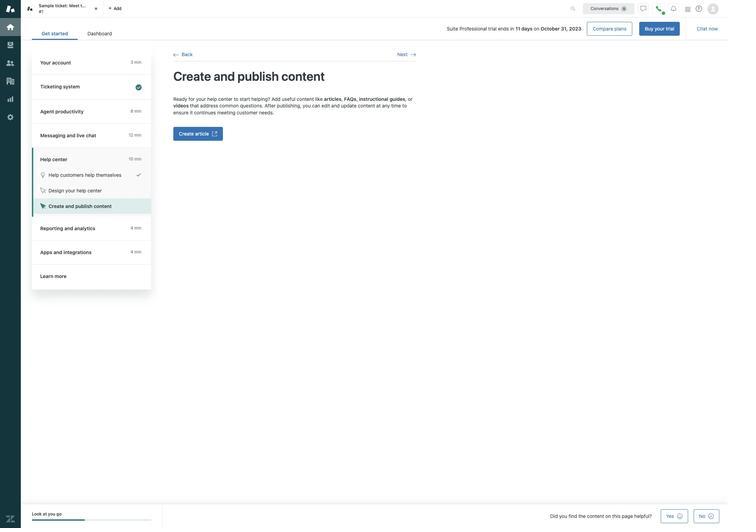 Task type: describe. For each thing, give the bounding box(es) containing it.
get
[[42, 31, 50, 36]]

min for reporting and analytics
[[134, 225, 142, 231]]

integrations
[[64, 249, 92, 255]]

agent
[[40, 109, 54, 114]]

close image
[[93, 5, 100, 12]]

did you find the content on this page helpful?
[[551, 513, 652, 519]]

add
[[272, 96, 281, 102]]

guides
[[390, 96, 406, 102]]

help for themselves
[[85, 172, 95, 178]]

needs.
[[259, 110, 274, 115]]

design your help center
[[49, 188, 102, 194]]

professional
[[460, 26, 487, 32]]

it
[[190, 110, 193, 115]]

#1
[[39, 9, 43, 14]]

content inside ready for your help center to start helping? add useful content like articles , faqs , instructional guides , or videos
[[297, 96, 314, 102]]

min for agent productivity
[[134, 109, 142, 114]]

help center
[[40, 156, 67, 162]]

progress-bar progress bar
[[32, 520, 151, 521]]

sample ticket: meet the ticket #1
[[39, 3, 100, 14]]

continues
[[194, 110, 216, 115]]

reporting
[[40, 225, 63, 231]]

4 min for integrations
[[131, 249, 142, 255]]

productivity
[[55, 109, 84, 114]]

help for help customers help themselves
[[49, 172, 59, 178]]

your inside ready for your help center to start helping? add useful content like articles , faqs , instructional guides , or videos
[[196, 96, 206, 102]]

your account
[[40, 60, 71, 66]]

questions.
[[240, 103, 263, 109]]

chat
[[86, 133, 96, 138]]

on inside footer
[[606, 513, 611, 519]]

ready
[[173, 96, 187, 102]]

dashboard
[[88, 31, 112, 36]]

customer
[[237, 110, 258, 115]]

analytics
[[74, 225, 95, 231]]

no
[[700, 513, 706, 519]]

2023
[[569, 26, 582, 32]]

help center heading
[[32, 148, 151, 167]]

find
[[569, 513, 578, 519]]

your for design your help center
[[65, 188, 75, 194]]

and right apps
[[54, 249, 62, 255]]

create article
[[179, 131, 209, 137]]

start
[[240, 96, 250, 102]]

customers
[[60, 172, 84, 178]]

tabs tab list
[[21, 0, 564, 17]]

zendesk support image
[[6, 5, 15, 14]]

3
[[131, 60, 133, 65]]

ready for your help center to start helping? add useful content like articles , faqs , instructional guides , or videos
[[173, 96, 413, 109]]

add button
[[104, 0, 126, 17]]

content inside region
[[282, 69, 325, 84]]

get help image
[[696, 6, 703, 12]]

get started image
[[6, 23, 15, 32]]

region containing ready for your help center to start helping? add useful content like
[[173, 96, 416, 280]]

help customers help themselves button
[[33, 167, 151, 183]]

create inside "region"
[[179, 131, 194, 137]]

apps and integrations
[[40, 249, 92, 255]]

create and publish content inside button
[[49, 203, 112, 209]]

learn more
[[40, 273, 67, 279]]

zendesk products image
[[686, 7, 691, 12]]

tab list containing get started
[[32, 27, 122, 40]]

suite professional trial ends in 11 days on october 31, 2023
[[447, 26, 582, 32]]

the for content
[[579, 513, 586, 519]]

buy
[[645, 26, 654, 32]]

main element
[[0, 0, 21, 528]]

and inside that address common questions. after publishing, you can edit and update content at any time to ensure it continues meeting customer needs.
[[332, 103, 340, 109]]

get started
[[42, 31, 68, 36]]

your
[[40, 60, 51, 66]]

learn more button
[[32, 265, 150, 288]]

design your help center button
[[33, 183, 151, 198]]

ticket:
[[55, 3, 68, 8]]

help for center
[[77, 188, 86, 194]]

3 min
[[131, 60, 142, 65]]

themselves
[[96, 172, 122, 178]]

instructional
[[359, 96, 389, 102]]

did
[[551, 513, 558, 519]]

reporting image
[[6, 95, 15, 104]]

ticketing system
[[40, 84, 80, 90]]

buy your trial
[[645, 26, 675, 32]]

design
[[49, 188, 64, 194]]

plans
[[615, 26, 627, 32]]

ends
[[498, 26, 509, 32]]

and left analytics
[[64, 225, 73, 231]]

on inside section
[[534, 26, 540, 32]]

create article button
[[173, 127, 223, 141]]

look at you go
[[32, 512, 62, 517]]

4 min for analytics
[[131, 225, 142, 231]]

at inside footer
[[43, 512, 47, 517]]

apps
[[40, 249, 52, 255]]

2 vertical spatial create
[[49, 203, 64, 209]]

page
[[622, 513, 633, 519]]

after
[[265, 103, 276, 109]]

content inside button
[[94, 203, 112, 209]]

ticketing
[[40, 84, 62, 90]]

ticketing system button
[[32, 75, 150, 100]]

content inside that address common questions. after publishing, you can edit and update content at any time to ensure it continues meeting customer needs.
[[358, 103, 375, 109]]

help inside ready for your help center to start helping? add useful content like articles , faqs , instructional guides , or videos
[[207, 96, 217, 102]]

add
[[114, 6, 122, 11]]

that address common questions. after publishing, you can edit and update content at any time to ensure it continues meeting customer needs.
[[173, 103, 407, 115]]

the for ticket
[[81, 3, 87, 8]]

reporting and analytics
[[40, 225, 95, 231]]

messaging
[[40, 133, 66, 138]]

can
[[312, 103, 320, 109]]

compare plans
[[593, 26, 627, 32]]

31,
[[561, 26, 568, 32]]

create and publish content inside the content-title region
[[173, 69, 325, 84]]

compare
[[593, 26, 614, 32]]

content left this
[[587, 513, 605, 519]]

11
[[516, 26, 521, 32]]

you inside that address common questions. after publishing, you can edit and update content at any time to ensure it continues meeting customer needs.
[[303, 103, 311, 109]]

back button
[[173, 51, 193, 58]]

4 for apps and integrations
[[131, 249, 133, 255]]

time
[[391, 103, 401, 109]]



Task type: vqa. For each thing, say whether or not it's contained in the screenshot.
Recently
no



Task type: locate. For each thing, give the bounding box(es) containing it.
chat now button
[[692, 22, 724, 36]]

publish down design your help center button
[[75, 203, 92, 209]]

to right the time
[[403, 103, 407, 109]]

to inside ready for your help center to start helping? add useful content like articles , faqs , instructional guides , or videos
[[234, 96, 239, 102]]

update
[[341, 103, 357, 109]]

common
[[219, 103, 239, 109]]

zendesk image
[[6, 515, 15, 524]]

look
[[32, 512, 42, 517]]

create down back
[[173, 69, 211, 84]]

4 min
[[131, 225, 142, 231], [131, 249, 142, 255]]

conversations button
[[584, 3, 635, 14]]

help inside design your help center button
[[77, 188, 86, 194]]

videos
[[173, 103, 189, 109]]

section
[[127, 22, 680, 36]]

1 horizontal spatial ,
[[357, 96, 358, 102]]

0 horizontal spatial create and publish content
[[49, 203, 112, 209]]

you
[[303, 103, 311, 109], [48, 512, 55, 517], [560, 513, 568, 519]]

1 horizontal spatial the
[[579, 513, 586, 519]]

suite
[[447, 26, 459, 32]]

help inside help customers help themselves button
[[85, 172, 95, 178]]

account
[[52, 60, 71, 66]]

address
[[200, 103, 218, 109]]

and
[[214, 69, 235, 84], [332, 103, 340, 109], [67, 133, 75, 138], [65, 203, 74, 209], [64, 225, 73, 231], [54, 249, 62, 255]]

center up common
[[218, 96, 233, 102]]

to left start
[[234, 96, 239, 102]]

publish inside the content-title region
[[238, 69, 279, 84]]

1 horizontal spatial at
[[377, 103, 381, 109]]

any
[[382, 103, 390, 109]]

1 vertical spatial on
[[606, 513, 611, 519]]

0 vertical spatial 4
[[131, 225, 133, 231]]

3 , from the left
[[406, 96, 407, 102]]

trial inside button
[[666, 26, 675, 32]]

ensure
[[173, 110, 189, 115]]

1 vertical spatial help
[[85, 172, 95, 178]]

footer
[[21, 505, 730, 528]]

your right buy
[[655, 26, 665, 32]]

faqs
[[344, 96, 357, 102]]

2 4 from the top
[[131, 249, 133, 255]]

min
[[134, 60, 142, 65], [134, 109, 142, 114], [134, 133, 142, 138], [134, 156, 142, 162], [134, 225, 142, 231], [134, 249, 142, 255]]

2 trial from the left
[[666, 26, 675, 32]]

1 horizontal spatial on
[[606, 513, 611, 519]]

1 horizontal spatial publish
[[238, 69, 279, 84]]

0 horizontal spatial the
[[81, 3, 87, 8]]

1 vertical spatial 4 min
[[131, 249, 142, 255]]

trial left ends
[[489, 26, 497, 32]]

the inside "sample ticket: meet the ticket #1"
[[81, 3, 87, 8]]

and inside the content-title region
[[214, 69, 235, 84]]

October 31, 2023 text field
[[541, 26, 582, 32]]

center down help customers help themselves button
[[88, 188, 102, 194]]

helpful?
[[635, 513, 652, 519]]

1 horizontal spatial trial
[[666, 26, 675, 32]]

1 , from the left
[[342, 96, 343, 102]]

0 vertical spatial the
[[81, 3, 87, 8]]

help
[[40, 156, 51, 162], [49, 172, 59, 178]]

learn
[[40, 273, 53, 279]]

tab list
[[32, 27, 122, 40]]

3 min from the top
[[134, 133, 142, 138]]

for
[[189, 96, 195, 102]]

section containing suite professional trial ends in
[[127, 22, 680, 36]]

at right look
[[43, 512, 47, 517]]

footer containing did you find the content on this page helpful?
[[21, 505, 730, 528]]

trial down notifications icon
[[666, 26, 675, 32]]

go
[[56, 512, 62, 517]]

to inside that address common questions. after publishing, you can edit and update content at any time to ensure it continues meeting customer needs.
[[403, 103, 407, 109]]

chat now
[[697, 26, 718, 32]]

1 vertical spatial help
[[49, 172, 59, 178]]

like
[[315, 96, 323, 102]]

started
[[51, 31, 68, 36]]

1 vertical spatial create
[[179, 131, 194, 137]]

trial for your
[[666, 26, 675, 32]]

min for help center
[[134, 156, 142, 162]]

help up the address
[[207, 96, 217, 102]]

yes
[[667, 513, 675, 519]]

system
[[63, 84, 80, 90]]

conversations
[[591, 6, 619, 11]]

, left faqs
[[342, 96, 343, 102]]

2 , from the left
[[357, 96, 358, 102]]

help inside button
[[49, 172, 59, 178]]

0 vertical spatial create and publish content
[[173, 69, 325, 84]]

0 vertical spatial your
[[655, 26, 665, 32]]

0 horizontal spatial trial
[[489, 26, 497, 32]]

notifications image
[[671, 6, 677, 11]]

5 min from the top
[[134, 225, 142, 231]]

meet
[[69, 3, 79, 8]]

8
[[131, 109, 133, 114]]

0 horizontal spatial at
[[43, 512, 47, 517]]

content-title region
[[173, 68, 416, 84]]

help up design your help center button
[[85, 172, 95, 178]]

october
[[541, 26, 560, 32]]

0 horizontal spatial on
[[534, 26, 540, 32]]

create and publish content down design your help center
[[49, 203, 112, 209]]

min for your account
[[134, 60, 142, 65]]

next
[[398, 51, 408, 57]]

create
[[173, 69, 211, 84], [179, 131, 194, 137], [49, 203, 64, 209]]

0 vertical spatial create
[[173, 69, 211, 84]]

and down articles
[[332, 103, 340, 109]]

0 vertical spatial 4 min
[[131, 225, 142, 231]]

12
[[129, 133, 133, 138]]

or
[[408, 96, 413, 102]]

0 horizontal spatial publish
[[75, 203, 92, 209]]

your right design
[[65, 188, 75, 194]]

1 horizontal spatial center
[[88, 188, 102, 194]]

0 vertical spatial at
[[377, 103, 381, 109]]

1 horizontal spatial you
[[303, 103, 311, 109]]

views image
[[6, 41, 15, 50]]

create and publish content up start
[[173, 69, 325, 84]]

at inside that address common questions. after publishing, you can edit and update content at any time to ensure it continues meeting customer needs.
[[377, 103, 381, 109]]

content down instructional
[[358, 103, 375, 109]]

0 horizontal spatial your
[[65, 188, 75, 194]]

2 vertical spatial center
[[88, 188, 102, 194]]

article
[[195, 131, 209, 137]]

0 horizontal spatial center
[[52, 156, 67, 162]]

organizations image
[[6, 77, 15, 86]]

articles
[[324, 96, 342, 102]]

help for help center
[[40, 156, 51, 162]]

publishing,
[[277, 103, 302, 109]]

1 vertical spatial to
[[403, 103, 407, 109]]

create left article
[[179, 131, 194, 137]]

0 vertical spatial help
[[207, 96, 217, 102]]

center inside ready for your help center to start helping? add useful content like articles , faqs , instructional guides , or videos
[[218, 96, 233, 102]]

you right did
[[560, 513, 568, 519]]

0 horizontal spatial you
[[48, 512, 55, 517]]

help down the messaging
[[40, 156, 51, 162]]

2 vertical spatial your
[[65, 188, 75, 194]]

6 min from the top
[[134, 249, 142, 255]]

1 min from the top
[[134, 60, 142, 65]]

center
[[218, 96, 233, 102], [52, 156, 67, 162], [88, 188, 102, 194]]

meeting
[[217, 110, 236, 115]]

useful
[[282, 96, 296, 102]]

1 vertical spatial center
[[52, 156, 67, 162]]

and left live
[[67, 133, 75, 138]]

help inside heading
[[40, 156, 51, 162]]

content up useful on the left top of the page
[[282, 69, 325, 84]]

0 horizontal spatial ,
[[342, 96, 343, 102]]

tab containing sample ticket: meet the ticket
[[21, 0, 104, 17]]

4
[[131, 225, 133, 231], [131, 249, 133, 255]]

more
[[55, 273, 67, 279]]

4 for reporting and analytics
[[131, 225, 133, 231]]

1 vertical spatial your
[[196, 96, 206, 102]]

1 vertical spatial at
[[43, 512, 47, 517]]

2 horizontal spatial center
[[218, 96, 233, 102]]

2 vertical spatial help
[[77, 188, 86, 194]]

0 vertical spatial help
[[40, 156, 51, 162]]

the right find
[[579, 513, 586, 519]]

create inside the content-title region
[[173, 69, 211, 84]]

you left "go"
[[48, 512, 55, 517]]

live
[[77, 133, 85, 138]]

the inside footer
[[579, 513, 586, 519]]

min for messaging and live chat
[[134, 133, 142, 138]]

1 horizontal spatial create and publish content
[[173, 69, 325, 84]]

2 horizontal spatial ,
[[406, 96, 407, 102]]

buy your trial button
[[640, 22, 680, 36]]

now
[[709, 26, 718, 32]]

publish up helping?
[[238, 69, 279, 84]]

progress bar image
[[32, 520, 85, 521]]

0 vertical spatial center
[[218, 96, 233, 102]]

on right days
[[534, 26, 540, 32]]

the
[[81, 3, 87, 8], [579, 513, 586, 519]]

2 4 min from the top
[[131, 249, 142, 255]]

days
[[522, 26, 533, 32]]

create and publish content button
[[33, 198, 151, 214]]

10
[[129, 156, 133, 162]]

1 vertical spatial the
[[579, 513, 586, 519]]

and inside button
[[65, 203, 74, 209]]

1 vertical spatial 4
[[131, 249, 133, 255]]

no button
[[694, 510, 720, 523]]

on left this
[[606, 513, 611, 519]]

region
[[173, 96, 416, 280]]

1 4 from the top
[[131, 225, 133, 231]]

1 vertical spatial create and publish content
[[49, 203, 112, 209]]

admin image
[[6, 113, 15, 122]]

, up update
[[357, 96, 358, 102]]

dashboard tab
[[78, 27, 122, 40]]

center inside button
[[88, 188, 102, 194]]

button displays agent's chat status as invisible. image
[[641, 6, 647, 11]]

next button
[[398, 51, 416, 58]]

back
[[182, 51, 193, 57]]

help customers help themselves
[[49, 172, 122, 178]]

2 min from the top
[[134, 109, 142, 114]]

min inside help center heading
[[134, 156, 142, 162]]

tab
[[21, 0, 104, 17]]

content up the can
[[297, 96, 314, 102]]

2 horizontal spatial you
[[560, 513, 568, 519]]

0 vertical spatial to
[[234, 96, 239, 102]]

1 horizontal spatial to
[[403, 103, 407, 109]]

1 4 min from the top
[[131, 225, 142, 231]]

1 vertical spatial publish
[[75, 203, 92, 209]]

this
[[613, 513, 621, 519]]

the right "meet"
[[81, 3, 87, 8]]

help down help center
[[49, 172, 59, 178]]

4 min from the top
[[134, 156, 142, 162]]

compare plans button
[[587, 22, 633, 36]]

chat
[[697, 26, 708, 32]]

messaging and live chat
[[40, 133, 96, 138]]

publish inside button
[[75, 203, 92, 209]]

0 horizontal spatial to
[[234, 96, 239, 102]]

you left the can
[[303, 103, 311, 109]]

min for apps and integrations
[[134, 249, 142, 255]]

and down design your help center
[[65, 203, 74, 209]]

12 min
[[129, 133, 142, 138]]

0 vertical spatial on
[[534, 26, 540, 32]]

sample
[[39, 3, 54, 8]]

0 vertical spatial publish
[[238, 69, 279, 84]]

to
[[234, 96, 239, 102], [403, 103, 407, 109]]

your right for
[[196, 96, 206, 102]]

, left or
[[406, 96, 407, 102]]

center inside heading
[[52, 156, 67, 162]]

create down design
[[49, 203, 64, 209]]

center up customers on the left of the page
[[52, 156, 67, 162]]

content
[[282, 69, 325, 84], [297, 96, 314, 102], [358, 103, 375, 109], [94, 203, 112, 209], [587, 513, 605, 519]]

at left any
[[377, 103, 381, 109]]

customers image
[[6, 59, 15, 68]]

your for buy your trial
[[655, 26, 665, 32]]

helping?
[[252, 96, 270, 102]]

1 horizontal spatial your
[[196, 96, 206, 102]]

and up common
[[214, 69, 235, 84]]

yes button
[[661, 510, 688, 523]]

1 trial from the left
[[489, 26, 497, 32]]

2 horizontal spatial your
[[655, 26, 665, 32]]

agent productivity
[[40, 109, 84, 114]]

trial for professional
[[489, 26, 497, 32]]

content down design your help center button
[[94, 203, 112, 209]]

help down the "help customers help themselves"
[[77, 188, 86, 194]]



